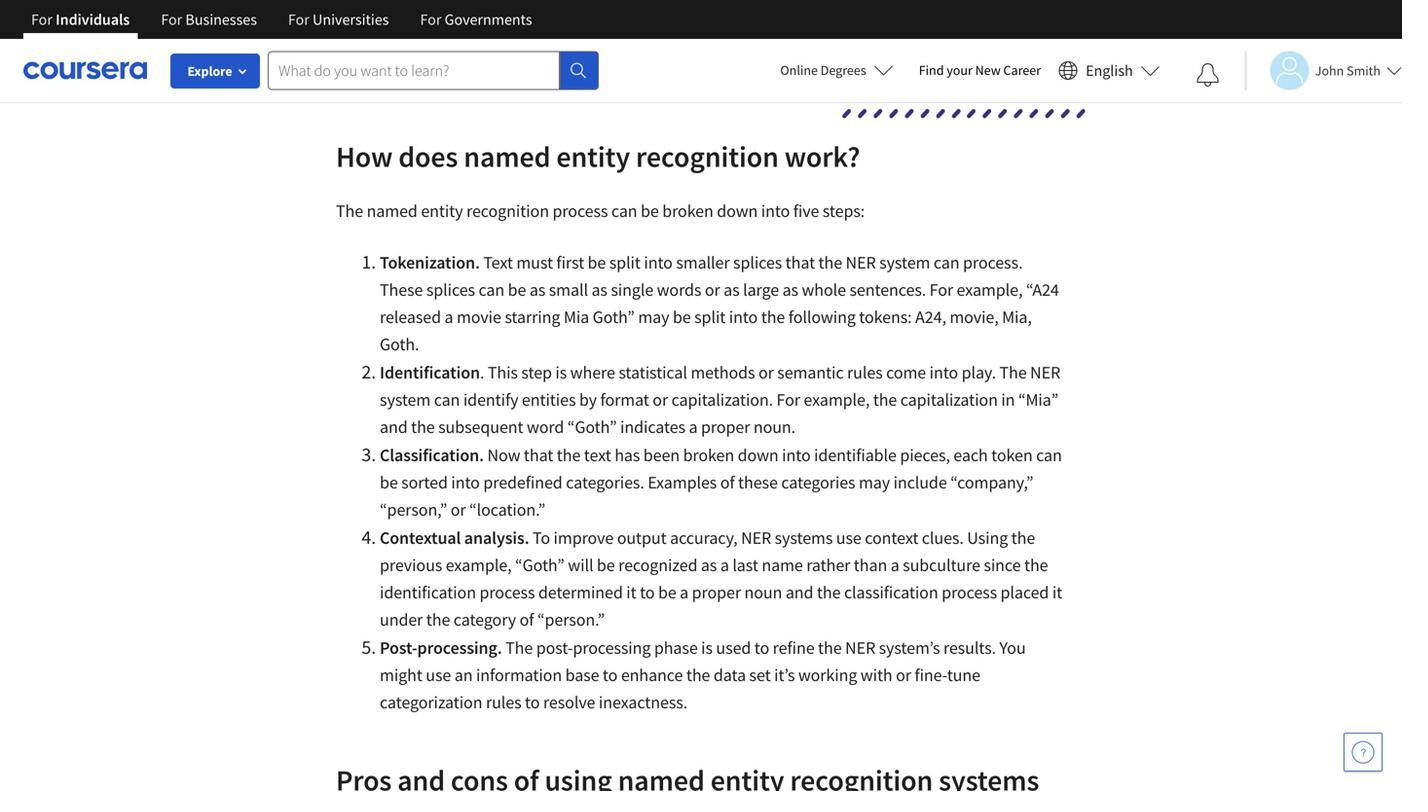 Task type: locate. For each thing, give the bounding box(es) containing it.
it down recognized on the bottom of the page
[[626, 582, 637, 604]]

or right with
[[896, 665, 911, 687]]

be down recognized on the bottom of the page
[[658, 582, 677, 604]]

system up sentences.
[[880, 252, 930, 274]]

in
[[1001, 389, 1015, 411]]

may inside now that the text has been broken down into identifiable pieces, each token can be sorted into predefined categories. examples of these categories may include "company," "person," or "location."
[[859, 472, 890, 494]]

as up goth"
[[592, 279, 608, 301]]

for up noun.
[[777, 389, 800, 411]]

0 vertical spatial use
[[836, 527, 862, 549]]

clues.
[[922, 527, 964, 549]]

0 vertical spatial down
[[717, 200, 758, 222]]

tokenization.
[[380, 252, 483, 274]]

as down accuracy,
[[701, 555, 717, 577]]

sorted
[[401, 472, 448, 494]]

for businesses
[[161, 10, 257, 29]]

use inside the post-processing phase is used to refine the ner system's results. you might use an information base to enhance the data set it's working with or fine-tune categorization rules to resolve inexactness.
[[426, 665, 451, 687]]

might
[[380, 665, 422, 687]]

1 horizontal spatial "goth"
[[568, 416, 617, 438]]

movie
[[457, 306, 501, 328]]

small
[[549, 279, 588, 301]]

into up capitalization
[[930, 362, 958, 384]]

split up single
[[609, 252, 641, 274]]

proper inside . this step is where statistical methods or semantic rules come into play. the ner system can identify entities by format or capitalization. for example, the capitalization in "mia" and the subsequent word "goth" indicates a proper noun.
[[701, 416, 750, 438]]

or inside now that the text has been broken down into identifiable pieces, each token can be sorted into predefined categories. examples of these categories may include "company," "person," or "location."
[[451, 499, 466, 521]]

coursera image
[[23, 55, 147, 86]]

and up classification.
[[380, 416, 408, 438]]

how
[[336, 138, 393, 175]]

of inside to improve output accuracy, ner systems use context clues. using the previous example, "goth" will be recognized as a last name rather than a subculture since the identification process determined it to be a proper noun and the classification process placed it under the category of "person."
[[520, 609, 534, 631]]

0 horizontal spatial splices
[[426, 279, 475, 301]]

can right 'token' on the right of page
[[1036, 445, 1062, 466]]

be right will at bottom
[[597, 555, 615, 577]]

process up first
[[553, 200, 608, 222]]

for left the businesses
[[161, 10, 182, 29]]

a24,
[[916, 306, 946, 328]]

1 horizontal spatial it
[[1053, 582, 1063, 604]]

a left movie
[[445, 306, 453, 328]]

online degrees button
[[765, 49, 909, 92]]

be right first
[[588, 252, 606, 274]]

1 horizontal spatial that
[[786, 252, 815, 274]]

and inside to improve output accuracy, ner systems use context clues. using the previous example, "goth" will be recognized as a last name rather than a subculture since the identification process determined it to be a proper noun and the classification process placed it under the category of "person."
[[786, 582, 814, 604]]

ner up sentences.
[[846, 252, 876, 274]]

"goth" inside . this step is where statistical methods or semantic rules come into play. the ner system can identify entities by format or capitalization. for example, the capitalization in "mia" and the subsequent word "goth" indicates a proper noun.
[[568, 416, 617, 438]]

a
[[445, 306, 453, 328], [689, 416, 698, 438], [721, 555, 729, 577], [891, 555, 900, 577], [680, 582, 689, 604]]

previous
[[380, 555, 442, 577]]

1 horizontal spatial rules
[[847, 362, 883, 384]]

the for the named entity recognition process can be broken down into five steps:
[[336, 200, 363, 222]]

splices up large
[[733, 252, 782, 274]]

the down come
[[873, 389, 897, 411]]

down up the "these"
[[738, 445, 779, 466]]

"goth" down by
[[568, 416, 617, 438]]

that inside text must first be split into smaller splices that the ner system can process. these splices can be as small as single words or as large as whole sentences. for example, "a24 released a movie starring mia goth" may be split into the following tokens: a24, movie, mia, goth.
[[786, 252, 815, 274]]

example, inside . this step is where statistical methods or semantic rules come into play. the ner system can identify entities by format or capitalization. for example, the capitalization in "mia" and the subsequent word "goth" indicates a proper noun.
[[804, 389, 870, 411]]

ner up "mia" in the right of the page
[[1030, 362, 1061, 384]]

the up working
[[818, 637, 842, 659]]

tokens:
[[859, 306, 912, 328]]

1 horizontal spatial of
[[720, 472, 735, 494]]

identification
[[380, 362, 480, 384]]

the up in
[[1000, 362, 1027, 384]]

it's
[[774, 665, 795, 687]]

1 horizontal spatial example,
[[804, 389, 870, 411]]

does
[[399, 138, 458, 175]]

that inside now that the text has been broken down into identifiable pieces, each token can be sorted into predefined categories. examples of these categories may include "company," "person," or "location."
[[524, 445, 553, 466]]

be left "sorted"
[[380, 472, 398, 494]]

systems
[[775, 527, 833, 549]]

and down the name
[[786, 582, 814, 604]]

categories
[[781, 472, 856, 494]]

0 horizontal spatial example,
[[446, 555, 512, 577]]

"goth" down to
[[515, 555, 565, 577]]

0 horizontal spatial of
[[520, 609, 534, 631]]

0 horizontal spatial may
[[638, 306, 670, 328]]

following
[[789, 306, 856, 328]]

is inside the post-processing phase is used to refine the ner system's results. you might use an information base to enhance the data set it's working with or fine-tune categorization rules to resolve inexactness.
[[701, 637, 713, 659]]

recognition
[[636, 138, 779, 175], [466, 200, 549, 222]]

for left individuals
[[31, 10, 52, 29]]

is inside . this step is where statistical methods or semantic rules come into play. the ner system can identify entities by format or capitalization. for example, the capitalization in "mia" and the subsequent word "goth" indicates a proper noun.
[[556, 362, 567, 384]]

1 horizontal spatial the
[[506, 637, 533, 659]]

five
[[793, 200, 819, 222]]

1 vertical spatial may
[[859, 472, 890, 494]]

be inside now that the text has been broken down into identifiable pieces, each token can be sorted into predefined categories. examples of these categories may include "company," "person," or "location."
[[380, 472, 398, 494]]

smith
[[1347, 62, 1381, 79]]

than
[[854, 555, 887, 577]]

named down the "how"
[[367, 200, 418, 222]]

1 vertical spatial "goth"
[[515, 555, 565, 577]]

broken up smaller
[[662, 200, 714, 222]]

be down the words
[[673, 306, 691, 328]]

0 horizontal spatial is
[[556, 362, 567, 384]]

1 vertical spatial of
[[520, 609, 534, 631]]

0 horizontal spatial system
[[380, 389, 431, 411]]

1 horizontal spatial named
[[464, 138, 551, 175]]

system's
[[879, 637, 940, 659]]

1 vertical spatial broken
[[683, 445, 734, 466]]

enhance
[[621, 665, 683, 687]]

0 vertical spatial named
[[464, 138, 551, 175]]

or right methods
[[759, 362, 774, 384]]

1 horizontal spatial splices
[[733, 252, 782, 274]]

that up 'whole'
[[786, 252, 815, 274]]

category
[[454, 609, 516, 631]]

0 vertical spatial splices
[[733, 252, 782, 274]]

must
[[517, 252, 553, 274]]

ner up with
[[845, 637, 876, 659]]

analysis.
[[464, 527, 529, 549]]

text must first be split into smaller splices that the ner system can process. these splices can be as small as single words or as large as whole sentences. for example, "a24 released a movie starring mia goth" may be split into the following tokens: a24, movie, mia, goth.
[[380, 252, 1059, 355]]

base
[[565, 665, 599, 687]]

0 vertical spatial rules
[[847, 362, 883, 384]]

ner inside to improve output accuracy, ner systems use context clues. using the previous example, "goth" will be recognized as a last name rather than a subculture since the identification process determined it to be a proper noun and the classification process placed it under the category of "person."
[[741, 527, 771, 549]]

context
[[865, 527, 919, 549]]

it right the placed
[[1053, 582, 1063, 604]]

to inside to improve output accuracy, ner systems use context clues. using the previous example, "goth" will be recognized as a last name rather than a subculture since the identification process determined it to be a proper noun and the classification process placed it under the category of "person."
[[640, 582, 655, 604]]

is right the step
[[556, 362, 567, 384]]

or inside text must first be split into smaller splices that the ner system can process. these splices can be as small as single words or as large as whole sentences. for example, "a24 released a movie starring mia goth" may be split into the following tokens: a24, movie, mia, goth.
[[705, 279, 720, 301]]

english button
[[1051, 39, 1168, 102]]

large
[[743, 279, 779, 301]]

split
[[609, 252, 641, 274], [695, 306, 726, 328]]

1 vertical spatial that
[[524, 445, 553, 466]]

may down identifiable
[[859, 472, 890, 494]]

down up smaller
[[717, 200, 758, 222]]

1 horizontal spatial entity
[[556, 138, 630, 175]]

the named entity recognition process can be broken down into five steps:
[[336, 200, 865, 222]]

0 horizontal spatial "goth"
[[515, 555, 565, 577]]

entity up tokenization.
[[421, 200, 463, 222]]

1 vertical spatial down
[[738, 445, 779, 466]]

noun.
[[754, 416, 796, 438]]

1 vertical spatial example,
[[804, 389, 870, 411]]

for for universities
[[288, 10, 310, 29]]

process down the subculture
[[942, 582, 997, 604]]

What do you want to learn? text field
[[268, 51, 560, 90]]

rules down information
[[486, 692, 522, 714]]

may down single
[[638, 306, 670, 328]]

0 horizontal spatial split
[[609, 252, 641, 274]]

to down processing
[[603, 665, 618, 687]]

be down how does named entity recognition work?
[[641, 200, 659, 222]]

0 horizontal spatial named
[[367, 200, 418, 222]]

rules left come
[[847, 362, 883, 384]]

1 horizontal spatial is
[[701, 637, 713, 659]]

system down identification in the top left of the page
[[380, 389, 431, 411]]

results.
[[944, 637, 996, 659]]

0 horizontal spatial it
[[626, 582, 637, 604]]

banner navigation
[[16, 0, 548, 39]]

that down "word"
[[524, 445, 553, 466]]

of left the "these"
[[720, 472, 735, 494]]

named right does
[[464, 138, 551, 175]]

0 horizontal spatial recognition
[[466, 200, 549, 222]]

as inside to improve output accuracy, ner systems use context clues. using the previous example, "goth" will be recognized as a last name rather than a subculture since the identification process determined it to be a proper noun and the classification process placed it under the category of "person."
[[701, 555, 717, 577]]

0 horizontal spatial and
[[380, 416, 408, 438]]

or down smaller
[[705, 279, 720, 301]]

0 vertical spatial and
[[380, 416, 408, 438]]

use left an
[[426, 665, 451, 687]]

capitalization.
[[672, 389, 773, 411]]

0 vertical spatial is
[[556, 362, 567, 384]]

0 vertical spatial example,
[[957, 279, 1023, 301]]

1 horizontal spatial may
[[859, 472, 890, 494]]

accuracy,
[[670, 527, 738, 549]]

the inside now that the text has been broken down into identifiable pieces, each token can be sorted into predefined categories. examples of these categories may include "company," "person," or "location."
[[557, 445, 581, 466]]

john smith button
[[1245, 51, 1402, 90]]

online
[[780, 61, 818, 79]]

a inside . this step is where statistical methods or semantic rules come into play. the ner system can identify entities by format or capitalization. for example, the capitalization in "mia" and the subsequent word "goth" indicates a proper noun.
[[689, 416, 698, 438]]

to down recognized on the bottom of the page
[[640, 582, 655, 604]]

1 vertical spatial recognition
[[466, 200, 549, 222]]

0 vertical spatial may
[[638, 306, 670, 328]]

0 vertical spatial recognition
[[636, 138, 779, 175]]

the down large
[[761, 306, 785, 328]]

into
[[761, 200, 790, 222], [644, 252, 673, 274], [729, 306, 758, 328], [930, 362, 958, 384], [782, 445, 811, 466], [451, 472, 480, 494]]

ner inside the post-processing phase is used to refine the ner system's results. you might use an information base to enhance the data set it's working with or fine-tune categorization rules to resolve inexactness.
[[845, 637, 876, 659]]

an
[[455, 665, 473, 687]]

proper down "capitalization."
[[701, 416, 750, 438]]

the inside the post-processing phase is used to refine the ner system's results. you might use an information base to enhance the data set it's working with or fine-tune categorization rules to resolve inexactness.
[[506, 637, 533, 659]]

0 vertical spatial "goth"
[[568, 416, 617, 438]]

for individuals
[[31, 10, 130, 29]]

proper down last
[[692, 582, 741, 604]]

split down the words
[[695, 306, 726, 328]]

for up a24,
[[930, 279, 953, 301]]

the left text
[[557, 445, 581, 466]]

2 vertical spatial example,
[[446, 555, 512, 577]]

can down how does named entity recognition work?
[[612, 200, 637, 222]]

1 vertical spatial and
[[786, 582, 814, 604]]

entity up the named entity recognition process can be broken down into five steps:
[[556, 138, 630, 175]]

career
[[1004, 61, 1041, 79]]

1 vertical spatial the
[[1000, 362, 1027, 384]]

used
[[716, 637, 751, 659]]

for for individuals
[[31, 10, 52, 29]]

0 horizontal spatial use
[[426, 665, 451, 687]]

of right category
[[520, 609, 534, 631]]

splices
[[733, 252, 782, 274], [426, 279, 475, 301]]

0 horizontal spatial that
[[524, 445, 553, 466]]

0 vertical spatial the
[[336, 200, 363, 222]]

is
[[556, 362, 567, 384], [701, 637, 713, 659]]

0 horizontal spatial entity
[[421, 200, 463, 222]]

1 vertical spatial rules
[[486, 692, 522, 714]]

1 vertical spatial split
[[695, 306, 726, 328]]

can down identification in the top left of the page
[[434, 389, 460, 411]]

0 vertical spatial system
[[880, 252, 930, 274]]

0 vertical spatial proper
[[701, 416, 750, 438]]

rules inside the post-processing phase is used to refine the ner system's results. you might use an information base to enhance the data set it's working with or fine-tune categorization rules to resolve inexactness.
[[486, 692, 522, 714]]

text
[[584, 445, 611, 466]]

1 vertical spatial is
[[701, 637, 713, 659]]

2 vertical spatial the
[[506, 637, 533, 659]]

1 horizontal spatial process
[[553, 200, 608, 222]]

output
[[617, 527, 667, 549]]

words
[[657, 279, 702, 301]]

example, down process.
[[957, 279, 1023, 301]]

ner inside text must first be split into smaller splices that the ner system can process. these splices can be as small as single words or as large as whole sentences. for example, "a24 released a movie starring mia goth" may be split into the following tokens: a24, movie, mia, goth.
[[846, 252, 876, 274]]

2 it from the left
[[1053, 582, 1063, 604]]

find your new career
[[919, 61, 1041, 79]]

example, down analysis.
[[446, 555, 512, 577]]

as down must
[[530, 279, 546, 301]]

tune
[[947, 665, 981, 687]]

1 vertical spatial use
[[426, 665, 451, 687]]

broken inside now that the text has been broken down into identifiable pieces, each token can be sorted into predefined categories. examples of these categories may include "company," "person," or "location."
[[683, 445, 734, 466]]

a down "capitalization."
[[689, 416, 698, 438]]

2 horizontal spatial process
[[942, 582, 997, 604]]

for left universities on the left
[[288, 10, 310, 29]]

may inside text must first be split into smaller splices that the ner system can process. these splices can be as small as single words or as large as whole sentences. for example, "a24 released a movie starring mia goth" may be split into the following tokens: a24, movie, mia, goth.
[[638, 306, 670, 328]]

goth"
[[593, 306, 635, 328]]

example, down semantic
[[804, 389, 870, 411]]

"goth" inside to improve output accuracy, ner systems use context clues. using the previous example, "goth" will be recognized as a last name rather than a subculture since the identification process determined it to be a proper noun and the classification process placed it under the category of "person."
[[515, 555, 565, 577]]

the
[[336, 200, 363, 222], [1000, 362, 1027, 384], [506, 637, 533, 659]]

1 vertical spatial named
[[367, 200, 418, 222]]

the down the "how"
[[336, 200, 363, 222]]

ner up last
[[741, 527, 771, 549]]

show notifications image
[[1197, 63, 1220, 87]]

this
[[488, 362, 518, 384]]

is left used
[[701, 637, 713, 659]]

contextual
[[380, 527, 461, 549]]

the up post-processing.
[[426, 609, 450, 631]]

2 horizontal spatial example,
[[957, 279, 1023, 301]]

splices down tokenization.
[[426, 279, 475, 301]]

1 vertical spatial proper
[[692, 582, 741, 604]]

0 horizontal spatial the
[[336, 200, 363, 222]]

1 horizontal spatial and
[[786, 582, 814, 604]]

1 horizontal spatial system
[[880, 252, 930, 274]]

or up contextual analysis.
[[451, 499, 466, 521]]

placed
[[1001, 582, 1049, 604]]

broken up the examples
[[683, 445, 734, 466]]

ner
[[846, 252, 876, 274], [1030, 362, 1061, 384], [741, 527, 771, 549], [845, 637, 876, 659]]

the up 'whole'
[[819, 252, 842, 274]]

1 vertical spatial entity
[[421, 200, 463, 222]]

use up rather
[[836, 527, 862, 549]]

governments
[[445, 10, 532, 29]]

into up the words
[[644, 252, 673, 274]]

0 vertical spatial of
[[720, 472, 735, 494]]

2 horizontal spatial the
[[1000, 362, 1027, 384]]

None search field
[[268, 51, 599, 90]]

the up information
[[506, 637, 533, 659]]

released
[[380, 306, 441, 328]]

0 vertical spatial that
[[786, 252, 815, 274]]

0 horizontal spatial rules
[[486, 692, 522, 714]]

process up category
[[480, 582, 535, 604]]

for up what do you want to learn? text field
[[420, 10, 442, 29]]

come
[[886, 362, 926, 384]]

information
[[476, 665, 562, 687]]

classification.
[[380, 445, 484, 466]]

1 horizontal spatial use
[[836, 527, 862, 549]]

"mia"
[[1019, 389, 1059, 411]]

1 vertical spatial system
[[380, 389, 431, 411]]



Task type: vqa. For each thing, say whether or not it's contained in the screenshot.
THE 'MOBILE'
no



Task type: describe. For each thing, give the bounding box(es) containing it.
to improve output accuracy, ner systems use context clues. using the previous example, "goth" will be recognized as a last name rather than a subculture since the identification process determined it to be a proper noun and the classification process placed it under the category of "person."
[[380, 527, 1063, 631]]

mia,
[[1002, 306, 1032, 328]]

ner inside . this step is where statistical methods or semantic rules come into play. the ner system can identify entities by format or capitalization. for example, the capitalization in "mia" and the subsequent word "goth" indicates a proper noun.
[[1030, 362, 1061, 384]]

word
[[527, 416, 564, 438]]

explore
[[187, 62, 232, 80]]

for for governments
[[420, 10, 442, 29]]

to down information
[[525, 692, 540, 714]]

"person."
[[538, 609, 605, 631]]

where
[[570, 362, 615, 384]]

businesses
[[185, 10, 257, 29]]

can down text
[[479, 279, 505, 301]]

fine-
[[915, 665, 947, 687]]

for inside . this step is where statistical methods or semantic rules come into play. the ner system can identify entities by format or capitalization. for example, the capitalization in "mia" and the subsequent word "goth" indicates a proper noun.
[[777, 389, 800, 411]]

last
[[733, 555, 759, 577]]

system inside . this step is where statistical methods or semantic rules come into play. the ner system can identify entities by format or capitalization. for example, the capitalization in "mia" and the subsequent word "goth" indicates a proper noun.
[[380, 389, 431, 411]]

use inside to improve output accuracy, ner systems use context clues. using the previous example, "goth" will be recognized as a last name rather than a subculture since the identification process determined it to be a proper noun and the classification process placed it under the category of "person."
[[836, 527, 862, 549]]

goth.
[[380, 334, 419, 355]]

determined
[[538, 582, 623, 604]]

first
[[557, 252, 584, 274]]

been
[[644, 445, 680, 466]]

for for businesses
[[161, 10, 182, 29]]

new
[[975, 61, 1001, 79]]

the up classification.
[[411, 416, 435, 438]]

noun
[[745, 582, 782, 604]]

find your new career link
[[909, 58, 1051, 83]]

improve
[[554, 527, 614, 549]]

into down large
[[729, 306, 758, 328]]

post-
[[380, 637, 417, 659]]

can inside now that the text has been broken down into identifiable pieces, each token can be sorted into predefined categories. examples of these categories may include "company," "person," or "location."
[[1036, 445, 1062, 466]]

proper inside to improve output accuracy, ner systems use context clues. using the previous example, "goth" will be recognized as a last name rather than a subculture since the identification process determined it to be a proper noun and the classification process placed it under the category of "person."
[[692, 582, 741, 604]]

post-processing.
[[380, 637, 506, 659]]

classification
[[844, 582, 938, 604]]

can inside . this step is where statistical methods or semantic rules come into play. the ner system can identify entities by format or capitalization. for example, the capitalization in "mia" and the subsequent word "goth" indicates a proper noun.
[[434, 389, 460, 411]]

by
[[579, 389, 597, 411]]

process.
[[963, 252, 1023, 274]]

categorization
[[380, 692, 483, 714]]

the up the since
[[1012, 527, 1035, 549]]

down inside now that the text has been broken down into identifiable pieces, each token can be sorted into predefined categories. examples of these categories may include "company," "person," or "location."
[[738, 445, 779, 466]]

text
[[483, 252, 513, 274]]

as left large
[[724, 279, 740, 301]]

entities
[[522, 389, 576, 411]]

your
[[947, 61, 973, 79]]

0 vertical spatial broken
[[662, 200, 714, 222]]

1 horizontal spatial split
[[695, 306, 726, 328]]

rules inside . this step is where statistical methods or semantic rules come into play. the ner system can identify entities by format or capitalization. for example, the capitalization in "mia" and the subsequent word "goth" indicates a proper noun.
[[847, 362, 883, 384]]

1 vertical spatial splices
[[426, 279, 475, 301]]

into left five
[[761, 200, 790, 222]]

identify
[[463, 389, 519, 411]]

under
[[380, 609, 423, 631]]

now that the text has been broken down into identifiable pieces, each token can be sorted into predefined categories. examples of these categories may include "company," "person," or "location."
[[380, 445, 1062, 521]]

these
[[380, 279, 423, 301]]

"a24
[[1026, 279, 1059, 301]]

each
[[954, 445, 988, 466]]

0 vertical spatial entity
[[556, 138, 630, 175]]

be up starring
[[508, 279, 526, 301]]

rather
[[807, 555, 851, 577]]

help center image
[[1352, 741, 1375, 765]]

example, inside text must first be split into smaller splices that the ner system can process. these splices can be as small as single words or as large as whole sentences. for example, "a24 released a movie starring mia goth" may be split into the following tokens: a24, movie, mia, goth.
[[957, 279, 1023, 301]]

name
[[762, 555, 803, 577]]

indicates
[[620, 416, 686, 438]]

into right "sorted"
[[451, 472, 480, 494]]

a inside text must first be split into smaller splices that the ner system can process. these splices can be as small as single words or as large as whole sentences. for example, "a24 released a movie starring mia goth" may be split into the following tokens: a24, movie, mia, goth.
[[445, 306, 453, 328]]

identifiable
[[814, 445, 897, 466]]

a down recognized on the bottom of the page
[[680, 582, 689, 604]]

semantic
[[777, 362, 844, 384]]

system inside text must first be split into smaller splices that the ner system can process. these splices can be as small as single words or as large as whole sentences. for example, "a24 released a movie starring mia goth" may be split into the following tokens: a24, movie, mia, goth.
[[880, 252, 930, 274]]

or down statistical
[[653, 389, 668, 411]]

for governments
[[420, 10, 532, 29]]

pieces,
[[900, 445, 950, 466]]

for inside text must first be split into smaller splices that the ner system can process. these splices can be as small as single words or as large as whole sentences. for example, "a24 released a movie starring mia goth" may be split into the following tokens: a24, movie, mia, goth.
[[930, 279, 953, 301]]

subsequent
[[438, 416, 523, 438]]

the for the post-processing phase is used to refine the ner system's results. you might use an information base to enhance the data set it's working with or fine-tune categorization rules to resolve inexactness.
[[506, 637, 533, 659]]

of inside now that the text has been broken down into identifiable pieces, each token can be sorted into predefined categories. examples of these categories may include "company," "person," or "location."
[[720, 472, 735, 494]]

universities
[[313, 10, 389, 29]]

.
[[480, 362, 484, 384]]

john
[[1315, 62, 1344, 79]]

online degrees
[[780, 61, 866, 79]]

include
[[894, 472, 947, 494]]

format
[[600, 389, 649, 411]]

explore button
[[170, 54, 260, 89]]

the down rather
[[817, 582, 841, 604]]

contextual analysis.
[[380, 527, 529, 549]]

data
[[714, 665, 746, 687]]

0 vertical spatial split
[[609, 252, 641, 274]]

post-
[[536, 637, 573, 659]]

the left the data
[[686, 665, 710, 687]]

resolve
[[543, 692, 595, 714]]

steps:
[[823, 200, 865, 222]]

sentences.
[[850, 279, 926, 301]]

the up the placed
[[1025, 555, 1048, 577]]

example, inside to improve output accuracy, ner systems use context clues. using the previous example, "goth" will be recognized as a last name rather than a subculture since the identification process determined it to be a proper noun and the classification process placed it under the category of "person."
[[446, 555, 512, 577]]

a right than
[[891, 555, 900, 577]]

play.
[[962, 362, 996, 384]]

john smith
[[1315, 62, 1381, 79]]

you
[[1000, 637, 1026, 659]]

working
[[798, 665, 857, 687]]

statistical
[[619, 362, 687, 384]]

mia
[[564, 306, 589, 328]]

inexactness.
[[599, 692, 688, 714]]

processing
[[573, 637, 651, 659]]

. this step is where statistical methods or semantic rules come into play. the ner system can identify entities by format or capitalization. for example, the capitalization in "mia" and the subsequent word "goth" indicates a proper noun.
[[380, 362, 1061, 438]]

smaller
[[676, 252, 730, 274]]

or inside the post-processing phase is used to refine the ner system's results. you might use an information base to enhance the data set it's working with or fine-tune categorization rules to resolve inexactness.
[[896, 665, 911, 687]]

into inside . this step is where statistical methods or semantic rules come into play. the ner system can identify entities by format or capitalization. for example, the capitalization in "mia" and the subsequent word "goth" indicates a proper noun.
[[930, 362, 958, 384]]

set
[[749, 665, 771, 687]]

degrees
[[821, 61, 866, 79]]

"person,"
[[380, 499, 447, 521]]

"location."
[[469, 499, 546, 521]]

1 horizontal spatial recognition
[[636, 138, 779, 175]]

"company,"
[[951, 472, 1034, 494]]

movie,
[[950, 306, 999, 328]]

and inside . this step is where statistical methods or semantic rules come into play. the ner system can identify entities by format or capitalization. for example, the capitalization in "mia" and the subsequent word "goth" indicates a proper noun.
[[380, 416, 408, 438]]

step
[[521, 362, 552, 384]]

with
[[861, 665, 893, 687]]

into up 'categories'
[[782, 445, 811, 466]]

methods
[[691, 362, 755, 384]]

single
[[611, 279, 654, 301]]

to
[[533, 527, 550, 549]]

refine
[[773, 637, 815, 659]]

for universities
[[288, 10, 389, 29]]

to up set
[[755, 637, 770, 659]]

0 horizontal spatial process
[[480, 582, 535, 604]]

examples
[[648, 472, 717, 494]]

can left process.
[[934, 252, 960, 274]]

the inside . this step is where statistical methods or semantic rules come into play. the ner system can identify entities by format or capitalization. for example, the capitalization in "mia" and the subsequent word "goth" indicates a proper noun.
[[1000, 362, 1027, 384]]

using
[[967, 527, 1008, 549]]

work?
[[785, 138, 860, 175]]

a left last
[[721, 555, 729, 577]]

whole
[[802, 279, 846, 301]]

as right large
[[783, 279, 799, 301]]

the post-processing phase is used to refine the ner system's results. you might use an information base to enhance the data set it's working with or fine-tune categorization rules to resolve inexactness.
[[380, 637, 1026, 714]]

1 it from the left
[[626, 582, 637, 604]]



